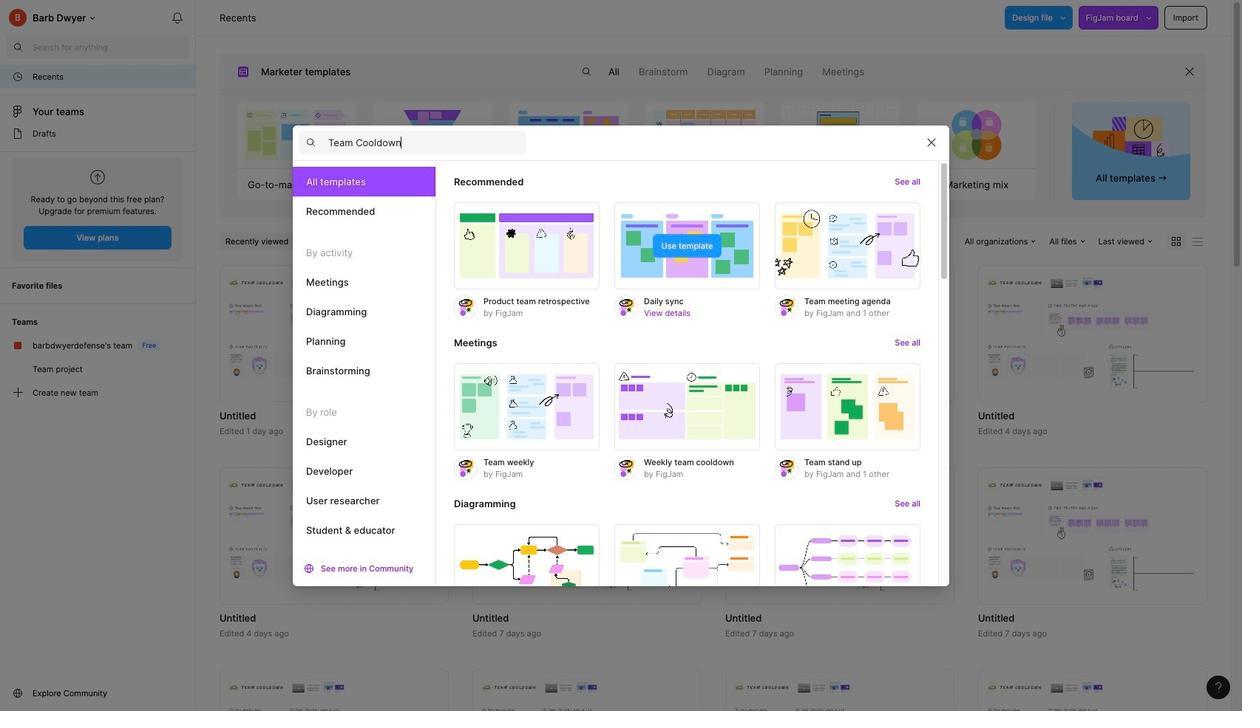 Task type: locate. For each thing, give the bounding box(es) containing it.
search 32 image up recent 16 image
[[6, 35, 30, 59]]

uml diagram image
[[614, 525, 760, 612]]

go-to-market (gtm) strategy image
[[238, 102, 355, 168]]

dialog
[[293, 125, 949, 642]]

team stand up image
[[775, 364, 920, 451]]

0 horizontal spatial search 32 image
[[6, 35, 30, 59]]

community 16 image
[[12, 688, 24, 700]]

team weekly image
[[454, 364, 600, 451]]

1 vertical spatial search 32 image
[[574, 60, 598, 84]]

mindmap image
[[775, 525, 920, 612]]

1 horizontal spatial search 32 image
[[574, 60, 598, 84]]

team meeting agenda image
[[775, 202, 920, 290]]

search 32 image
[[6, 35, 30, 59], [574, 60, 598, 84]]

daily sync image
[[614, 202, 760, 290]]

search 32 image up competitor analysis image
[[574, 60, 598, 84]]

file thumbnail image
[[227, 275, 441, 394], [480, 275, 694, 394], [733, 275, 947, 394], [986, 275, 1200, 394], [227, 477, 441, 596], [480, 477, 694, 596], [733, 477, 947, 596], [986, 477, 1200, 596], [227, 680, 441, 712], [480, 680, 694, 712], [733, 680, 947, 712], [986, 680, 1200, 712]]



Task type: vqa. For each thing, say whether or not it's contained in the screenshot.
Select zoom level icon
no



Task type: describe. For each thing, give the bounding box(es) containing it.
creative brief template image
[[774, 102, 907, 168]]

marketing mix image
[[918, 102, 1036, 168]]

0 vertical spatial search 32 image
[[6, 35, 30, 59]]

see all all templates image
[[1093, 116, 1170, 167]]

product team retrospective image
[[454, 202, 600, 290]]

diagram basics image
[[454, 525, 600, 612]]

competitor analysis image
[[510, 102, 628, 168]]

social media planner image
[[646, 102, 763, 168]]

weekly team cooldown image
[[614, 364, 760, 451]]

recent 16 image
[[12, 71, 24, 83]]

page 16 image
[[12, 128, 24, 140]]

bell 32 image
[[166, 6, 189, 30]]

marketing funnel image
[[374, 102, 491, 168]]

Search for anything text field
[[33, 41, 189, 53]]

Search templates text field
[[328, 134, 526, 152]]



